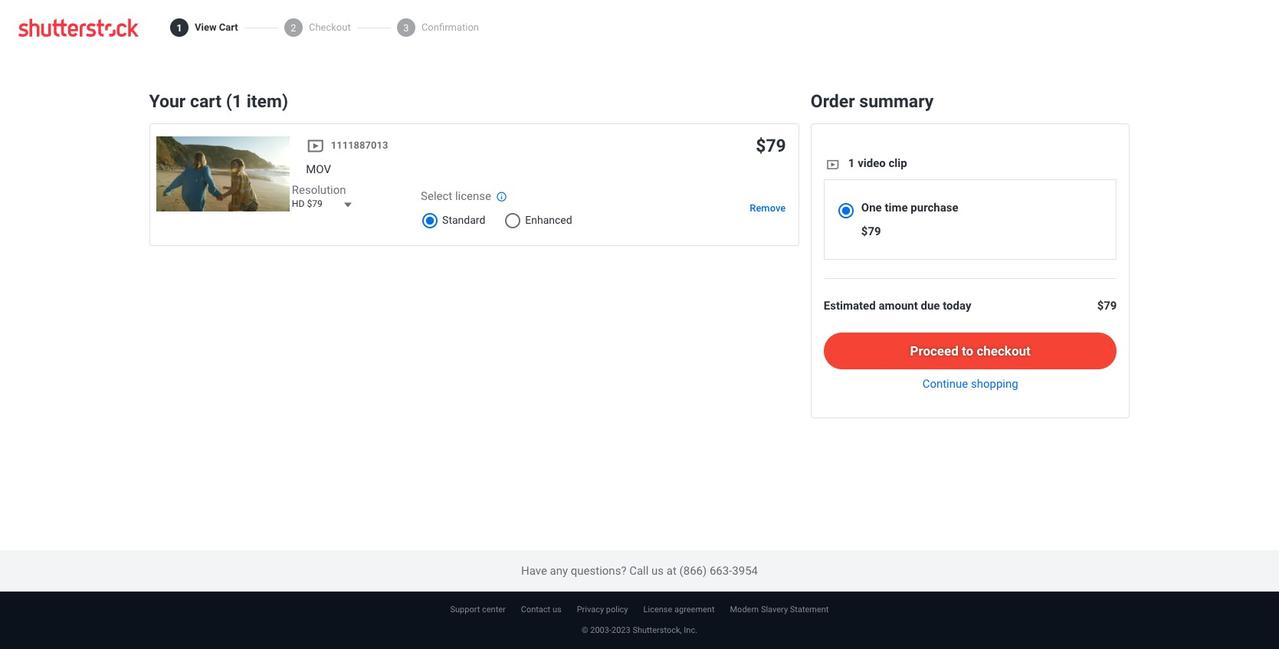 Task type: describe. For each thing, give the bounding box(es) containing it.
one
[[862, 201, 882, 215]]

hd
[[292, 199, 305, 210]]

license agreement link
[[636, 604, 723, 617]]

summary
[[860, 91, 934, 112]]

checkout
[[977, 344, 1031, 359]]

view cart
[[195, 22, 238, 33]]

2023
[[612, 625, 631, 635]]

estimated amount due today
[[824, 299, 972, 313]]

clip
[[889, 157, 908, 170]]

support center
[[450, 605, 506, 615]]

©
[[582, 625, 588, 635]]

contact
[[521, 605, 551, 615]]

any
[[550, 564, 568, 578]]

shutterstock logo image
[[18, 18, 142, 37]]

proceed to checkout
[[910, 344, 1031, 359]]

inc.
[[684, 625, 698, 635]]

two friends run on empty cinematic beach, look back at camera. two young women laugh and smile, happy free youth. authentic and real friendship concept image
[[156, 137, 290, 212]]

select
[[421, 189, 453, 203]]

standard
[[442, 214, 486, 226]]

$79 inside popup button
[[307, 199, 323, 210]]

support
[[450, 605, 480, 615]]

have any questions? call us at (866) 663-3954
[[521, 564, 758, 578]]

due
[[921, 299, 940, 313]]

modern slavery statement
[[730, 605, 829, 615]]

continue
[[923, 377, 969, 391]]

1111887013
[[331, 139, 388, 151]]

estimated
[[824, 299, 876, 313]]

shopping
[[971, 377, 1019, 391]]

continue shopping link
[[923, 376, 1019, 393]]

cart
[[190, 91, 222, 112]]

have
[[521, 564, 547, 578]]

(1
[[226, 91, 242, 112]]

info image
[[493, 188, 521, 206]]

your
[[149, 91, 186, 112]]

enhanced
[[525, 214, 572, 226]]

to
[[962, 344, 974, 359]]

privacy policy
[[577, 605, 628, 615]]

order summary
[[811, 91, 934, 112]]

remove
[[750, 202, 786, 214]]

video
[[858, 157, 886, 170]]

2
[[291, 22, 296, 33]]

© 2003-2023 shutterstock, inc.
[[582, 625, 698, 635]]

hd $79
[[292, 199, 323, 210]]

cart
[[219, 22, 238, 33]]

select license
[[421, 189, 491, 203]]

caret down image
[[333, 197, 363, 212]]

1 for 1 video clip
[[849, 157, 855, 170]]

policy
[[606, 605, 628, 615]]

center
[[482, 605, 506, 615]]

2003-
[[591, 625, 612, 635]]



Task type: vqa. For each thing, say whether or not it's contained in the screenshot.
3
yes



Task type: locate. For each thing, give the bounding box(es) containing it.
video image
[[306, 137, 325, 155]]

video icon image
[[824, 155, 842, 174]]

3954
[[732, 564, 758, 578]]

$79
[[756, 136, 786, 157], [307, 199, 323, 210], [862, 225, 881, 239], [1098, 299, 1117, 313]]

slavery
[[761, 605, 788, 615]]

time
[[885, 201, 908, 215]]

resolution
[[292, 183, 346, 197]]

item)
[[247, 91, 288, 112]]

0 vertical spatial us
[[652, 564, 664, 578]]

call
[[630, 564, 649, 578]]

1 video clip
[[849, 157, 908, 170]]

3
[[403, 22, 409, 33]]

purchase
[[911, 201, 959, 215]]

remove button
[[750, 193, 786, 224]]

(866)
[[680, 564, 707, 578]]

1 horizontal spatial us
[[652, 564, 664, 578]]

proceed to checkout button
[[824, 333, 1117, 370]]

your cart (1 item)
[[149, 91, 288, 112]]

license
[[455, 189, 491, 203]]

1 right video icon
[[849, 157, 855, 170]]

663-
[[710, 564, 732, 578]]

1 vertical spatial 1
[[849, 157, 855, 170]]

1 horizontal spatial 1
[[849, 157, 855, 170]]

checkout
[[309, 22, 351, 33]]

at
[[667, 564, 677, 578]]

1 vertical spatial us
[[553, 605, 562, 615]]

license
[[644, 605, 673, 615]]

order
[[811, 91, 855, 112]]

1111887013 link
[[331, 139, 388, 151]]

1 for 1
[[177, 22, 182, 33]]

privacy policy link
[[569, 604, 636, 617]]

hd $79 button
[[292, 193, 363, 213]]

us right "contact"
[[553, 605, 562, 615]]

modern slavery statement link
[[723, 604, 837, 617]]

statement
[[790, 605, 829, 615]]

today
[[943, 299, 972, 313]]

agreement
[[675, 605, 715, 615]]

confirmation
[[422, 22, 479, 33]]

contact us link
[[514, 604, 569, 617]]

us
[[652, 564, 664, 578], [553, 605, 562, 615]]

contact us
[[521, 605, 562, 615]]

1 left view
[[177, 22, 182, 33]]

proceed
[[910, 344, 959, 359]]

us left at
[[652, 564, 664, 578]]

0 horizontal spatial 1
[[177, 22, 182, 33]]

mov
[[306, 163, 331, 177]]

shutterstock,
[[633, 625, 682, 635]]

1
[[177, 22, 182, 33], [849, 157, 855, 170]]

license agreement
[[644, 605, 715, 615]]

view
[[195, 22, 217, 33]]

0 vertical spatial 1
[[177, 22, 182, 33]]

questions?
[[571, 564, 627, 578]]

amount
[[879, 299, 918, 313]]

one time purchase
[[862, 201, 959, 215]]

continue shopping
[[923, 377, 1019, 391]]

0 horizontal spatial us
[[553, 605, 562, 615]]

privacy
[[577, 605, 604, 615]]

support center link
[[443, 604, 514, 617]]

modern
[[730, 605, 759, 615]]



